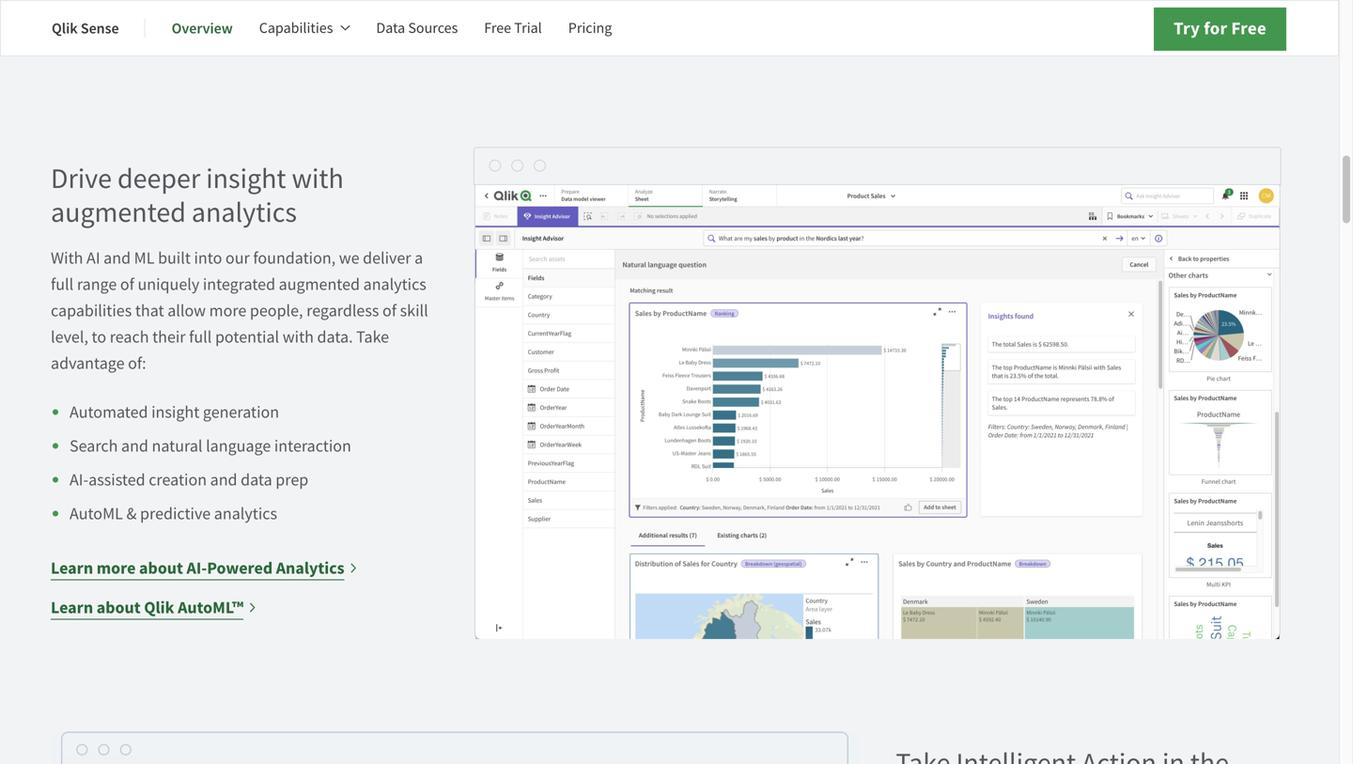 Task type: describe. For each thing, give the bounding box(es) containing it.
people,
[[250, 300, 303, 322]]

with ai and ml built into our foundation, we deliver a full range of uniquely integrated augmented analytics capabilities that allow more people, regardless of skill level, to reach their full potential with data. take advantage of:
[[51, 247, 428, 374]]

learn about qlik automl™
[[51, 596, 244, 619]]

a
[[415, 247, 423, 269]]

0 vertical spatial of
[[120, 274, 134, 295]]

data
[[241, 469, 272, 491]]

1 horizontal spatial full
[[189, 326, 212, 348]]

about inside 'link'
[[139, 557, 183, 580]]

0 vertical spatial qlik
[[52, 18, 78, 38]]

free trial link
[[484, 6, 542, 51]]

and inside 'with ai and ml built into our foundation, we deliver a full range of uniquely integrated augmented analytics capabilities that allow more people, regardless of skill level, to reach their full potential with data. take advantage of:'
[[104, 247, 131, 269]]

powered
[[207, 557, 273, 580]]

regardless
[[307, 300, 379, 322]]

sense
[[81, 18, 119, 38]]

overview
[[172, 18, 233, 38]]

drive
[[51, 161, 112, 197]]

more inside 'link'
[[97, 557, 136, 580]]

we
[[339, 247, 360, 269]]

automl & predictive analytics
[[70, 503, 277, 525]]

screenshot showing a qlik insight advisor dashboard image
[[473, 147, 1282, 664]]

generation
[[203, 401, 279, 423]]

ai
[[87, 247, 100, 269]]

augmented inside 'with ai and ml built into our foundation, we deliver a full range of uniquely integrated augmented analytics capabilities that allow more people, regardless of skill level, to reach their full potential with data. take advantage of:'
[[279, 274, 360, 295]]

integrated
[[203, 274, 275, 295]]

search
[[70, 435, 118, 457]]

language
[[206, 435, 271, 457]]

assisted
[[88, 469, 145, 491]]

click image to watch the qlik associative engine video. image
[[51, 0, 866, 34]]

built
[[158, 247, 191, 269]]

2 vertical spatial and
[[210, 469, 237, 491]]

data sources link
[[376, 6, 458, 51]]

qlik sense
[[52, 18, 119, 38]]

ml
[[134, 247, 155, 269]]

automl™
[[178, 596, 244, 619]]

1 vertical spatial and
[[121, 435, 148, 457]]

&
[[126, 503, 137, 525]]

of:
[[128, 353, 146, 374]]

automated
[[70, 401, 148, 423]]

skill
[[400, 300, 428, 322]]

automl
[[70, 503, 123, 525]]

data.
[[317, 326, 353, 348]]

2 vertical spatial analytics
[[214, 503, 277, 525]]

sources
[[408, 18, 458, 38]]

potential
[[215, 326, 279, 348]]

uniquely
[[138, 274, 199, 295]]

try for free
[[1174, 16, 1267, 40]]

1 vertical spatial of
[[383, 300, 397, 322]]

learn more about ai-powered analytics
[[51, 557, 345, 580]]

analytics inside drive deeper insight with augmented analytics
[[192, 195, 297, 231]]

interaction
[[274, 435, 351, 457]]

their
[[152, 326, 186, 348]]

data
[[376, 18, 405, 38]]

to
[[92, 326, 106, 348]]

analytics
[[276, 557, 345, 580]]

capabilities link
[[259, 6, 350, 51]]

reach
[[110, 326, 149, 348]]



Task type: locate. For each thing, give the bounding box(es) containing it.
full down allow
[[189, 326, 212, 348]]

analytics up our
[[192, 195, 297, 231]]

learn more about ai-powered analytics link
[[51, 555, 359, 581]]

1 vertical spatial more
[[97, 557, 136, 580]]

our
[[226, 247, 250, 269]]

for
[[1204, 16, 1228, 40]]

more down 'integrated'
[[209, 300, 247, 322]]

ai- inside 'link'
[[187, 557, 207, 580]]

search and natural language interaction
[[70, 435, 351, 457]]

take
[[356, 326, 389, 348]]

0 vertical spatial about
[[139, 557, 183, 580]]

of left skill
[[383, 300, 397, 322]]

learn for learn more about ai-powered analytics
[[51, 557, 93, 580]]

with inside drive deeper insight with augmented analytics
[[292, 161, 344, 197]]

menu bar
[[52, 6, 638, 51]]

capabilities
[[51, 300, 132, 322]]

more inside 'with ai and ml built into our foundation, we deliver a full range of uniquely integrated augmented analytics capabilities that allow more people, regardless of skill level, to reach their full potential with data. take advantage of:'
[[209, 300, 247, 322]]

0 vertical spatial learn
[[51, 557, 93, 580]]

predictive
[[140, 503, 211, 525]]

1 vertical spatial qlik
[[144, 596, 174, 619]]

ai-
[[70, 469, 88, 491], [187, 557, 207, 580]]

menu bar containing qlik sense
[[52, 6, 638, 51]]

1 vertical spatial about
[[97, 596, 141, 619]]

with inside 'with ai and ml built into our foundation, we deliver a full range of uniquely integrated augmented analytics capabilities that allow more people, regardless of skill level, to reach their full potential with data. take advantage of:'
[[283, 326, 314, 348]]

with
[[292, 161, 344, 197], [283, 326, 314, 348]]

1 vertical spatial insight
[[151, 401, 200, 423]]

1 vertical spatial analytics
[[363, 274, 427, 295]]

try
[[1174, 16, 1200, 40]]

analytics inside 'with ai and ml built into our foundation, we deliver a full range of uniquely integrated augmented analytics capabilities that allow more people, regardless of skill level, to reach their full potential with data. take advantage of:'
[[363, 274, 427, 295]]

0 horizontal spatial qlik
[[52, 18, 78, 38]]

1 vertical spatial full
[[189, 326, 212, 348]]

0 vertical spatial insight
[[206, 161, 286, 197]]

more
[[209, 300, 247, 322], [97, 557, 136, 580]]

about down learn more about ai-powered analytics
[[97, 596, 141, 619]]

qlik left sense
[[52, 18, 78, 38]]

of right range
[[120, 274, 134, 295]]

1 vertical spatial learn
[[51, 596, 93, 619]]

with up foundation,
[[292, 161, 344, 197]]

1 learn from the top
[[51, 557, 93, 580]]

creation
[[149, 469, 207, 491]]

of
[[120, 274, 134, 295], [383, 300, 397, 322]]

0 vertical spatial with
[[292, 161, 344, 197]]

try for free link
[[1154, 8, 1287, 51]]

insight up our
[[206, 161, 286, 197]]

1 horizontal spatial ai-
[[187, 557, 207, 580]]

allow
[[167, 300, 206, 322]]

0 horizontal spatial insight
[[151, 401, 200, 423]]

that
[[135, 300, 164, 322]]

more up the learn about qlik automl™
[[97, 557, 136, 580]]

1 horizontal spatial augmented
[[279, 274, 360, 295]]

insight
[[206, 161, 286, 197], [151, 401, 200, 423]]

capabilities
[[259, 18, 333, 38]]

0 horizontal spatial of
[[120, 274, 134, 295]]

1 vertical spatial ai-
[[187, 557, 207, 580]]

2 learn from the top
[[51, 596, 93, 619]]

learn
[[51, 557, 93, 580], [51, 596, 93, 619]]

0 horizontal spatial more
[[97, 557, 136, 580]]

0 vertical spatial analytics
[[192, 195, 297, 231]]

augmented
[[51, 195, 186, 231], [279, 274, 360, 295]]

ai- up automl™
[[187, 557, 207, 580]]

0 vertical spatial and
[[104, 247, 131, 269]]

automated insight generation
[[70, 401, 279, 423]]

augmented inside drive deeper insight with augmented analytics
[[51, 195, 186, 231]]

free trial
[[484, 18, 542, 38]]

level,
[[51, 326, 88, 348]]

1 horizontal spatial free
[[1232, 16, 1267, 40]]

screenshot showing a qlik message workflow image
[[51, 732, 859, 764]]

1 horizontal spatial insight
[[206, 161, 286, 197]]

drive deeper insight with augmented analytics
[[51, 161, 344, 231]]

1 horizontal spatial more
[[209, 300, 247, 322]]

ai- down search
[[70, 469, 88, 491]]

foundation,
[[253, 247, 336, 269]]

and up assisted in the left of the page
[[121, 435, 148, 457]]

learn inside 'link'
[[51, 557, 93, 580]]

analytics down data
[[214, 503, 277, 525]]

1 vertical spatial augmented
[[279, 274, 360, 295]]

0 horizontal spatial free
[[484, 18, 511, 38]]

and left data
[[210, 469, 237, 491]]

1 horizontal spatial of
[[383, 300, 397, 322]]

prep
[[276, 469, 309, 491]]

into
[[194, 247, 222, 269]]

free right the for
[[1232, 16, 1267, 40]]

free inside "link"
[[1232, 16, 1267, 40]]

advantage
[[51, 353, 125, 374]]

augmented up regardless
[[279, 274, 360, 295]]

free
[[1232, 16, 1267, 40], [484, 18, 511, 38]]

0 vertical spatial ai-
[[70, 469, 88, 491]]

1 vertical spatial with
[[283, 326, 314, 348]]

qlik
[[52, 18, 78, 38], [144, 596, 174, 619]]

0 horizontal spatial full
[[51, 274, 74, 295]]

analytics down deliver
[[363, 274, 427, 295]]

0 vertical spatial full
[[51, 274, 74, 295]]

overview link
[[172, 6, 233, 51]]

0 horizontal spatial augmented
[[51, 195, 186, 231]]

with down "people,"
[[283, 326, 314, 348]]

0 horizontal spatial ai-
[[70, 469, 88, 491]]

full down with
[[51, 274, 74, 295]]

ai-assisted creation and data prep
[[70, 469, 309, 491]]

insight up natural
[[151, 401, 200, 423]]

pricing
[[568, 18, 612, 38]]

free left trial
[[484, 18, 511, 38]]

with
[[51, 247, 83, 269]]

1 horizontal spatial qlik
[[144, 596, 174, 619]]

learn about qlik automl™ link
[[51, 595, 258, 621]]

trial
[[514, 18, 542, 38]]

data sources
[[376, 18, 458, 38]]

augmented up ai on the top
[[51, 195, 186, 231]]

pricing link
[[568, 6, 612, 51]]

and
[[104, 247, 131, 269], [121, 435, 148, 457], [210, 469, 237, 491]]

range
[[77, 274, 117, 295]]

about up the learn about qlik automl™ link
[[139, 557, 183, 580]]

about
[[139, 557, 183, 580], [97, 596, 141, 619]]

qlik left automl™
[[144, 596, 174, 619]]

qlik sense link
[[52, 6, 119, 51]]

natural
[[152, 435, 203, 457]]

learn for learn about qlik automl™
[[51, 596, 93, 619]]

full
[[51, 274, 74, 295], [189, 326, 212, 348]]

analytics
[[192, 195, 297, 231], [363, 274, 427, 295], [214, 503, 277, 525]]

and right ai on the top
[[104, 247, 131, 269]]

insight inside drive deeper insight with augmented analytics
[[206, 161, 286, 197]]

deeper
[[117, 161, 200, 197]]

0 vertical spatial augmented
[[51, 195, 186, 231]]

deliver
[[363, 247, 411, 269]]

0 vertical spatial more
[[209, 300, 247, 322]]



Task type: vqa. For each thing, say whether or not it's contained in the screenshot.
Free
yes



